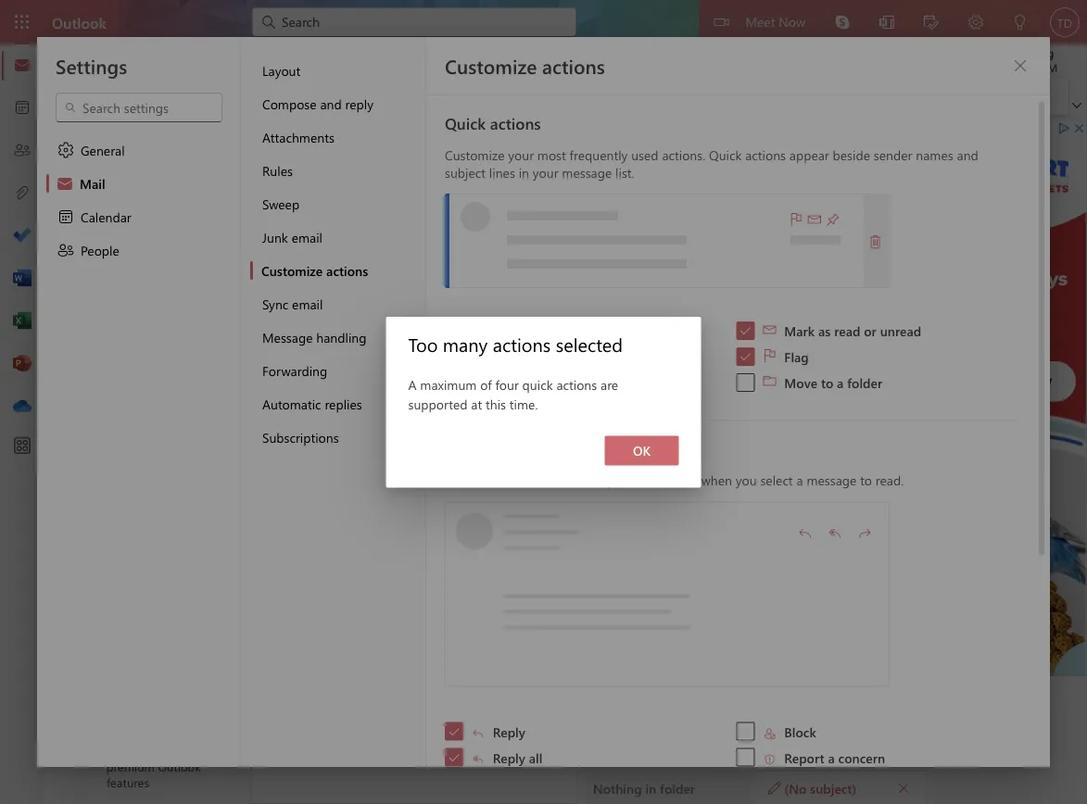 Task type: vqa. For each thing, say whether or not it's contained in the screenshot.
over
yes



Task type: describe. For each thing, give the bounding box(es) containing it.

[[782, 143, 797, 158]]

actions inside a maximum of four quick actions are supported at this time.
[[557, 376, 597, 393]]

cc button
[[848, 185, 877, 214]]

bcc button
[[877, 185, 907, 214]]

to whom it may concern,
[[596, 283, 755, 301]]

outlook inside premium outlook features
[[158, 759, 201, 775]]

actions inside too many actions selected heading
[[493, 332, 551, 356]]

mike@example.com button
[[326, 146, 471, 170]]

ad
[[496, 283, 507, 295]]


[[879, 143, 894, 158]]

powerpoint image
[[13, 355, 32, 374]]

payments)
[[626, 299, 685, 316]]

features
[[107, 775, 149, 791]]

bullet points
[[633, 334, 713, 352]]

nothing in folder looks empty over here.
[[348, 598, 481, 639]]


[[478, 153, 493, 168]]

outlook link
[[52, 0, 107, 45]]

 (no subject)
[[768, 780, 857, 797]]

home button
[[92, 45, 155, 73]]


[[442, 87, 460, 106]]

format
[[423, 50, 464, 67]]

here.
[[453, 622, 481, 639]]

this
[[486, 395, 506, 412]]


[[898, 782, 911, 795]]


[[110, 208, 129, 226]]

12
[[419, 299, 433, 316]]

text
[[467, 50, 489, 67]]

pm
[[1042, 60, 1058, 75]]

draft saved at 9:48 am
[[793, 237, 905, 252]]

0 vertical spatial mike@example.com
[[326, 146, 471, 167]]

cc
[[856, 192, 868, 207]]

am
[[888, 237, 905, 252]]

may
[[667, 283, 695, 301]]

at inside "reading pane" main content
[[852, 237, 861, 252]]

meet now
[[746, 13, 806, 30]]

 view profile
[[433, 194, 523, 211]]


[[714, 15, 729, 30]]

bullet
[[633, 334, 670, 352]]

folder for nothing in folder looks empty over here.
[[430, 598, 466, 615]]

saved
[[821, 237, 849, 252]]

folder for nothing in folder
[[660, 780, 695, 797]]


[[354, 87, 373, 106]]


[[768, 782, 781, 795]]

 mike@example.com
[[110, 245, 255, 300]]

nothing for nothing in folder
[[593, 780, 642, 797]]

 button
[[822, 135, 859, 165]]

mike@example.com  mike@example.com
[[326, 146, 493, 185]]

t mobile image
[[261, 284, 291, 313]]

too many actions selected dialog
[[0, 0, 1088, 805]]

filter
[[493, 240, 521, 258]]

blue
[[445, 299, 470, 316]]

help
[[226, 50, 253, 67]]

mike@example.com image
[[271, 146, 315, 190]]

draft
[[793, 237, 818, 252]]

onedrive image
[[13, 398, 32, 416]]

to for to whom it may concern,
[[596, 283, 610, 301]]

draw button
[[505, 45, 562, 73]]

Message body, press Alt+F10 to exit text field
[[596, 283, 905, 541]]

meeting 12:00 pm
[[1012, 45, 1058, 75]]

four
[[496, 376, 519, 393]]

include group
[[57, 78, 587, 115]]

filter button
[[457, 234, 532, 264]]

m
[[286, 158, 300, 178]]

1 vertical spatial mike@example.com
[[326, 170, 425, 185]]

mail image
[[13, 57, 32, 75]]

results
[[300, 239, 348, 259]]

128gb
[[482, 299, 519, 316]]

profile
[[486, 194, 523, 211]]

too many actions selected heading
[[386, 317, 702, 375]]

mike@example.com inside  mike@example.com
[[136, 283, 255, 300]]

 emoji
[[442, 87, 495, 106]]

ok button
[[605, 436, 679, 466]]

to do image
[[13, 227, 32, 246]]

are
[[601, 376, 619, 393]]

points
[[673, 334, 713, 352]]

word image
[[13, 270, 32, 288]]

too many actions selected document
[[0, 0, 1088, 805]]


[[433, 196, 448, 211]]

premium outlook features
[[107, 759, 201, 791]]

too
[[408, 332, 438, 356]]

empty
[[385, 622, 421, 639]]

favorites tree
[[68, 117, 255, 347]]

premium outlook features button
[[68, 717, 251, 805]]

$0.00 apple iphone 12 - blue - 128gb (with 24 monthly payments)
[[300, 299, 685, 316]]

ok
[[633, 442, 651, 459]]

12:00
[[1012, 60, 1039, 75]]

24
[[557, 299, 571, 316]]

 
[[782, 143, 811, 158]]

message button
[[268, 45, 346, 73]]

options
[[577, 50, 623, 67]]

message list section
[[252, 123, 685, 804]]

to for to
[[617, 190, 631, 207]]

bcc
[[884, 192, 900, 207]]

in for nothing in folder looks empty over here.
[[416, 598, 427, 615]]

9:48
[[864, 237, 885, 252]]



Task type: locate. For each thing, give the bounding box(es) containing it.
meeting
[[1012, 45, 1055, 60]]

files image
[[13, 185, 32, 203]]

concern,
[[698, 283, 755, 301]]

1 vertical spatial folder
[[660, 780, 695, 797]]

1 vertical spatial nothing
[[593, 780, 642, 797]]

1 vertical spatial actions
[[557, 376, 597, 393]]

t
[[272, 290, 279, 307]]

maximum
[[420, 376, 477, 393]]

mike@example.com down pictures
[[326, 146, 471, 167]]

0 horizontal spatial outlook
[[52, 12, 107, 32]]

2 - from the left
[[473, 299, 478, 316]]

(no
[[785, 780, 807, 797]]

 button
[[77, 124, 108, 159]]

 button
[[55, 45, 92, 77]]

now
[[779, 13, 806, 30]]

draw
[[519, 50, 548, 67]]

m button
[[271, 146, 315, 190]]

in for nothing in folder
[[646, 780, 657, 797]]

1 horizontal spatial nothing
[[593, 780, 642, 797]]

1 - from the left
[[436, 299, 441, 316]]

1 vertical spatial in
[[646, 780, 657, 797]]

actions left are
[[557, 376, 597, 393]]


[[833, 143, 848, 158]]

at left this on the left of page
[[471, 395, 482, 412]]

 button
[[868, 135, 905, 165]]

format text button
[[409, 45, 503, 73]]

reading pane main content
[[578, 116, 935, 805]]

to
[[617, 190, 631, 207], [596, 283, 610, 301]]

t-
[[300, 281, 312, 298]]

actions down (with
[[493, 332, 551, 356]]

tab list containing home
[[92, 45, 637, 73]]

-
[[436, 299, 441, 316], [473, 299, 478, 316]]

outlook banner
[[0, 0, 1088, 45]]

0 horizontal spatial 
[[86, 134, 101, 149]]

format text
[[423, 50, 489, 67]]

tree
[[68, 384, 217, 805]]

apple
[[338, 299, 372, 316]]

more apps image
[[13, 438, 32, 456]]

 pictures
[[354, 87, 421, 106]]

1 horizontal spatial in
[[646, 780, 657, 797]]


[[110, 171, 129, 189]]

folder inside nothing in folder looks empty over here.
[[430, 598, 466, 615]]

a maximum of four quick actions are supported at this time.
[[408, 376, 619, 412]]

0 horizontal spatial to
[[596, 283, 610, 301]]


[[110, 245, 129, 263]]

test
[[596, 457, 630, 475]]

in inside button
[[646, 780, 657, 797]]

outlook right premium
[[158, 759, 201, 775]]

emoji
[[464, 87, 495, 105]]

1 horizontal spatial actions
[[557, 376, 597, 393]]

to inside to button
[[617, 190, 631, 207]]

0 horizontal spatial in
[[416, 598, 427, 615]]

mike@example.com left t
[[136, 283, 255, 300]]

help button
[[212, 45, 267, 73]]

folder inside button
[[660, 780, 695, 797]]

in inside nothing in folder looks empty over here.
[[416, 598, 427, 615]]

0 horizontal spatial nothing
[[364, 598, 412, 615]]

0 vertical spatial to
[[617, 190, 631, 207]]

2 vertical spatial mike@example.com
[[136, 283, 255, 300]]

mike@example.com
[[326, 146, 471, 167], [326, 170, 425, 185], [136, 283, 255, 300]]

nothing inside nothing in folder button
[[593, 780, 642, 797]]

excel image
[[13, 313, 32, 331]]

nothing inside nothing in folder looks empty over here.
[[364, 598, 412, 615]]

 inside  
[[800, 147, 811, 158]]

to button
[[595, 184, 653, 213]]

actions
[[493, 332, 551, 356], [557, 376, 597, 393]]

pictures
[[376, 87, 421, 105]]

in
[[416, 598, 427, 615], [646, 780, 657, 797]]

- right blue
[[473, 299, 478, 316]]

view
[[455, 194, 483, 211]]

nothing in folder
[[593, 780, 695, 797]]

0 vertical spatial nothing
[[364, 598, 412, 615]]

nothing for nothing in folder looks empty over here.
[[364, 598, 412, 615]]

monthly
[[575, 299, 623, 316]]

1 horizontal spatial to
[[617, 190, 631, 207]]

selected
[[556, 332, 623, 356]]

left-rail-appbar navigation
[[4, 45, 41, 428]]


[[64, 51, 83, 71]]

message
[[282, 50, 332, 67]]

1 horizontal spatial outlook
[[158, 759, 201, 775]]

0 vertical spatial in
[[416, 598, 427, 615]]

time.
[[510, 395, 538, 412]]

 button
[[471, 147, 501, 172]]

premium
[[107, 759, 155, 775]]

to inside message body, press alt+f10 to exit text field
[[596, 283, 610, 301]]

tab list inside too many actions selected application
[[92, 45, 637, 73]]

mobile
[[312, 281, 352, 298]]

too many actions selected application
[[0, 0, 1088, 805]]

outlook inside 'banner'
[[52, 12, 107, 32]]

quick
[[523, 376, 553, 393]]

- right 12 at the left top
[[436, 299, 441, 316]]

a
[[408, 376, 417, 393]]

0 horizontal spatial folder
[[430, 598, 466, 615]]

nothing in folder button
[[585, 772, 753, 805]]

0 horizontal spatial -
[[436, 299, 441, 316]]

1 horizontal spatial folder
[[660, 780, 695, 797]]

Add a subject text field
[[585, 230, 776, 260]]

calendar image
[[13, 99, 32, 118]]

1 vertical spatial outlook
[[158, 759, 201, 775]]

at
[[852, 237, 861, 252], [471, 395, 482, 412]]

0 vertical spatial at
[[852, 237, 861, 252]]

over
[[425, 622, 450, 639]]

 inside  button
[[86, 134, 101, 149]]

looks
[[348, 622, 381, 639]]

mike@example.com tree item
[[68, 273, 255, 310]]

tab list
[[92, 45, 637, 73]]

tree inside too many actions selected application
[[68, 384, 217, 805]]

subject)
[[811, 780, 857, 797]]

favorites tree item
[[68, 124, 217, 161]]

1 vertical spatial at
[[471, 395, 482, 412]]

supported
[[408, 395, 468, 412]]

people image
[[13, 142, 32, 160]]

0 vertical spatial actions
[[493, 332, 551, 356]]

0 vertical spatial folder
[[430, 598, 466, 615]]

at inside a maximum of four quick actions are supported at this time.
[[471, 395, 482, 412]]

home
[[106, 50, 141, 67]]

 right the 
[[800, 147, 811, 158]]

0 horizontal spatial at
[[471, 395, 482, 412]]

1 horizontal spatial 
[[800, 147, 811, 158]]

t-mobile
[[300, 281, 352, 298]]

to left whom it
[[596, 283, 610, 301]]

at left '9:48'
[[852, 237, 861, 252]]

mike@example.com down  pictures
[[326, 170, 425, 185]]

whom it
[[613, 283, 664, 301]]

 left favorites
[[86, 134, 101, 149]]

to up add a subject text field
[[617, 190, 631, 207]]

To text field
[[662, 189, 848, 210]]

(with
[[523, 299, 554, 316]]

1 horizontal spatial at
[[852, 237, 861, 252]]

favorites
[[112, 131, 172, 151]]

 button
[[891, 776, 917, 802]]

outlook up 
[[52, 12, 107, 32]]

1 vertical spatial to
[[596, 283, 610, 301]]

0 vertical spatial outlook
[[52, 12, 107, 32]]

of
[[481, 376, 492, 393]]

1 horizontal spatial -
[[473, 299, 478, 316]]

0 horizontal spatial actions
[[493, 332, 551, 356]]



